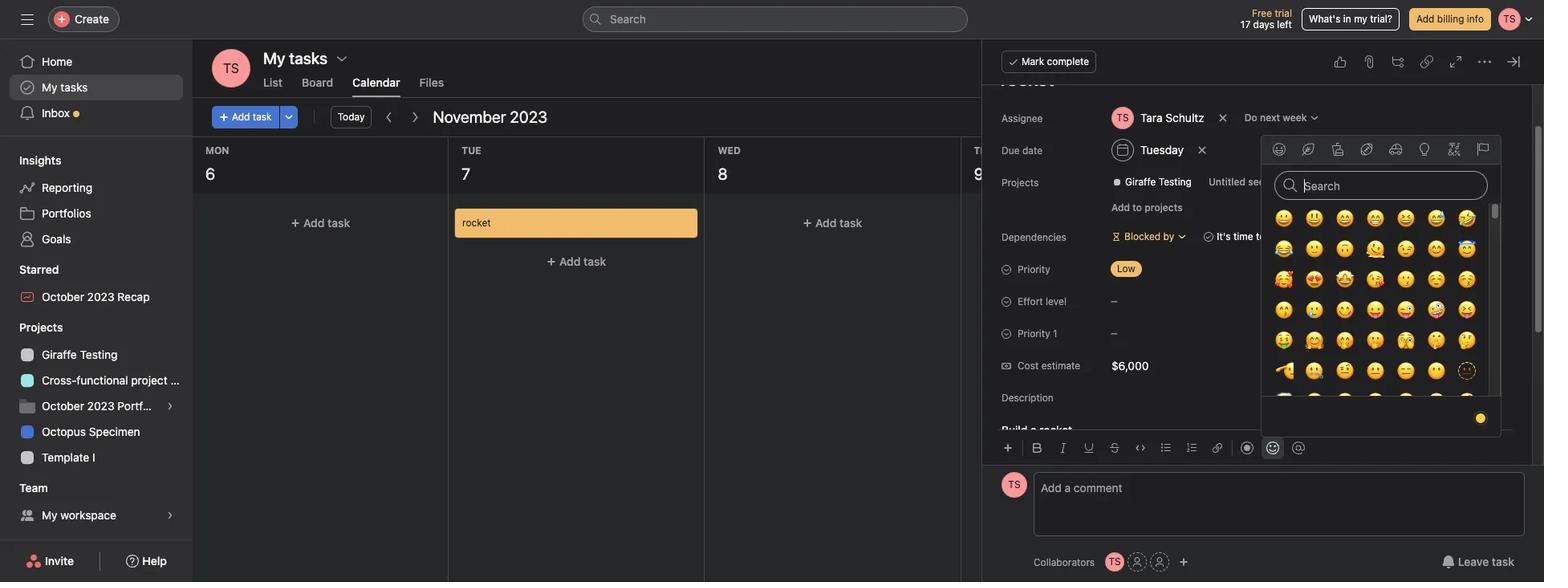 Task type: locate. For each thing, give the bounding box(es) containing it.
ts
[[223, 61, 239, 75], [1009, 478, 1021, 491], [1109, 556, 1121, 568]]

update
[[1268, 230, 1300, 242]]

2023 inside the starred element
[[87, 290, 114, 303]]

priority 1
[[1018, 328, 1058, 340]]

build
[[1002, 423, 1028, 437]]

giraffe up cross-
[[42, 348, 77, 361]]

my for my workspace
[[42, 508, 57, 522]]

october inside projects element
[[42, 399, 84, 413]]

search
[[610, 12, 646, 26]]

0 likes. click to like this task image
[[1334, 55, 1347, 68]]

1 vertical spatial my
[[42, 508, 57, 522]]

😃 image
[[1305, 209, 1324, 228]]

🫡 image
[[1274, 361, 1294, 381]]

projects
[[1145, 202, 1183, 214]]

testing up projects
[[1159, 176, 1192, 188]]

1 — button from the top
[[1105, 290, 1201, 312]]

search list box
[[583, 6, 968, 32]]

october inside the starred element
[[42, 290, 84, 303]]

0 horizontal spatial testing
[[80, 348, 118, 361]]

octopus
[[42, 425, 86, 438]]

ts button
[[212, 49, 250, 88], [1002, 472, 1028, 498], [1106, 552, 1125, 572]]

0 vertical spatial my
[[42, 80, 57, 94]]

portfolios link
[[10, 201, 183, 226]]

my workspace
[[42, 508, 116, 522]]

team button
[[0, 480, 48, 496]]

1 vertical spatial to
[[1256, 230, 1266, 242]]

teams element
[[0, 474, 193, 531]]

1 vertical spatial —
[[1111, 328, 1118, 338]]

0 horizontal spatial to
[[1133, 202, 1142, 214]]

0 vertical spatial giraffe testing
[[1126, 176, 1192, 188]]

giraffe testing link up "functional"
[[10, 342, 183, 368]]

insights
[[19, 153, 61, 167]]

mark complete button
[[1002, 51, 1097, 73]]

inbox
[[42, 106, 70, 120]]

due
[[1002, 145, 1020, 157]]

my inside global element
[[42, 80, 57, 94]]

1 vertical spatial ts button
[[1002, 472, 1028, 498]]

to inside button
[[1133, 202, 1142, 214]]

ts button down insert an object icon
[[1002, 472, 1028, 498]]

2 my from the top
[[42, 508, 57, 522]]

2 — button from the top
[[1105, 322, 1201, 344]]

1 vertical spatial testing
[[80, 348, 118, 361]]

october down starred
[[42, 290, 84, 303]]

ts left list
[[223, 61, 239, 75]]

leave task button
[[1432, 548, 1525, 576]]

😀 image
[[1274, 209, 1294, 228]]

0 vertical spatial —
[[1111, 296, 1118, 306]]

0 horizontal spatial giraffe
[[42, 348, 77, 361]]

1 vertical spatial october
[[42, 399, 84, 413]]

2 — from the top
[[1111, 328, 1118, 338]]

create
[[75, 12, 109, 26]]

😏 image
[[1305, 392, 1324, 411]]

😒 image
[[1335, 392, 1355, 411]]

priority left 1
[[1018, 328, 1051, 340]]

to right time
[[1256, 230, 1266, 242]]

my left tasks
[[42, 80, 57, 94]]

effort level
[[1018, 295, 1067, 307]]

giraffe testing up projects
[[1126, 176, 1192, 188]]

🫠 image
[[1366, 239, 1385, 259]]

1 vertical spatial giraffe
[[42, 348, 77, 361]]

invite
[[45, 554, 74, 568]]

2 horizontal spatial ts button
[[1106, 552, 1125, 572]]

my down team
[[42, 508, 57, 522]]

giraffe testing up cross-
[[42, 348, 118, 361]]

27
[[1385, 230, 1397, 242]]

testing up "functional"
[[80, 348, 118, 361]]

cost estimate
[[1018, 360, 1081, 372]]

tuesday button
[[1105, 136, 1191, 165]]

0 vertical spatial 2023
[[510, 108, 548, 126]]

🙃 image
[[1335, 239, 1355, 259]]

show options image
[[336, 52, 348, 65]]

italics image
[[1059, 443, 1069, 453]]

testing inside projects element
[[80, 348, 118, 361]]

17
[[1241, 18, 1251, 31]]

😝 image
[[1458, 300, 1477, 320]]

1 vertical spatial projects
[[19, 320, 63, 334]]

rocket down 7
[[463, 217, 491, 229]]

2023 down cross-functional project plan link
[[87, 399, 114, 413]]

october 2023 recap link
[[10, 284, 183, 310]]

0 horizontal spatial giraffe testing
[[42, 348, 118, 361]]

0 horizontal spatial ts button
[[212, 49, 250, 88]]

low button
[[1105, 258, 1201, 280]]

to left projects
[[1133, 202, 1142, 214]]

level
[[1046, 295, 1067, 307]]

😅 image
[[1427, 209, 1446, 228]]

Cost estimate text field
[[1105, 351, 1297, 380]]

🤑 image
[[1274, 331, 1294, 350]]

😄 image
[[1335, 209, 1355, 228]]

0 vertical spatial giraffe testing link
[[1106, 174, 1199, 190]]

1
[[1053, 328, 1058, 340]]

date
[[1023, 145, 1043, 157]]

do next week button
[[1238, 107, 1327, 129]]

😐 image
[[1366, 361, 1385, 381]]

😊 image
[[1427, 239, 1446, 259]]

0 vertical spatial october
[[42, 290, 84, 303]]

1 horizontal spatial ts
[[1009, 478, 1021, 491]]

2023
[[510, 108, 548, 126], [87, 290, 114, 303], [87, 399, 114, 413]]

ts down insert an object icon
[[1009, 478, 1021, 491]]

— button up cost estimate text box
[[1105, 322, 1201, 344]]

giraffe testing inside projects element
[[42, 348, 118, 361]]

1 horizontal spatial to
[[1256, 230, 1266, 242]]

1 vertical spatial ts
[[1009, 478, 1021, 491]]

mon
[[206, 145, 229, 157]]

add
[[1417, 13, 1435, 25], [232, 111, 250, 123], [1112, 202, 1130, 214], [303, 216, 325, 230], [816, 216, 837, 230], [1072, 216, 1093, 230], [1329, 216, 1350, 230], [560, 254, 581, 268]]

1 vertical spatial priority
[[1018, 328, 1051, 340]]

0 vertical spatial projects
[[1002, 177, 1039, 189]]

testing inside rocket dialog
[[1159, 176, 1192, 188]]

clear due date image
[[1198, 145, 1207, 155]]

help button
[[116, 547, 177, 576]]

ts for bottommost ts button
[[1109, 556, 1121, 568]]

complete
[[1047, 55, 1090, 67]]

🤗 image
[[1305, 331, 1324, 350]]

goal(s)
[[1325, 230, 1357, 242]]

low
[[1118, 263, 1136, 275]]

free
[[1252, 7, 1272, 19]]

0 horizontal spatial giraffe testing link
[[10, 342, 183, 368]]

testing
[[1159, 176, 1192, 188], [80, 348, 118, 361]]

strikethrough image
[[1110, 443, 1120, 453]]

1 vertical spatial — button
[[1105, 322, 1201, 344]]

projects inside dropdown button
[[19, 320, 63, 334]]

projects element
[[0, 313, 193, 474]]

add inside button
[[1112, 202, 1130, 214]]

add to projects
[[1112, 202, 1183, 214]]

2023 left recap
[[87, 290, 114, 303]]

0 vertical spatial testing
[[1159, 176, 1192, 188]]

add subtask image
[[1392, 55, 1405, 68]]

priority down dependencies
[[1018, 263, 1051, 275]]

1 horizontal spatial giraffe testing link
[[1106, 174, 1199, 190]]

2 vertical spatial 2023
[[87, 399, 114, 413]]

ts button left list
[[212, 49, 250, 88]]

1 horizontal spatial giraffe
[[1126, 176, 1156, 188]]

0 vertical spatial ts
[[223, 61, 239, 75]]

add or remove collaborators image
[[1179, 557, 1189, 567]]

toolbar
[[997, 430, 1513, 466]]

😍 image
[[1305, 270, 1324, 289]]

record a video image
[[1241, 442, 1254, 454]]

— button for effort level
[[1105, 290, 1201, 312]]

🤐 image
[[1305, 361, 1324, 381]]

— for priority 1
[[1111, 328, 1118, 338]]

2023 right the november
[[510, 108, 548, 126]]

free trial 17 days left
[[1241, 7, 1292, 31]]

ts right collaborators
[[1109, 556, 1121, 568]]

2 october from the top
[[42, 399, 84, 413]]

0 vertical spatial priority
[[1018, 263, 1051, 275]]

wed
[[718, 145, 741, 157]]

list link
[[263, 75, 283, 97]]

effort
[[1018, 295, 1043, 307]]

10
[[1231, 165, 1247, 183]]

2 vertical spatial ts
[[1109, 556, 1121, 568]]

specimen
[[89, 425, 140, 438]]

12
[[1516, 165, 1532, 183]]

it's time to update your goal(s)
[[1217, 230, 1357, 242]]

portfolios
[[42, 206, 91, 220]]

goals link
[[10, 226, 183, 252]]

🥲 image
[[1305, 300, 1324, 320]]

giraffe testing link up add to projects
[[1106, 174, 1199, 190]]

1 horizontal spatial giraffe testing
[[1126, 176, 1192, 188]]

recap
[[118, 290, 150, 303]]

mark complete
[[1022, 55, 1090, 67]]

1 my from the top
[[42, 80, 57, 94]]

0 horizontal spatial ts
[[223, 61, 239, 75]]

more actions for this task image
[[1479, 55, 1492, 68]]

sun 12
[[1516, 145, 1537, 183]]

2 horizontal spatial ts
[[1109, 556, 1121, 568]]

1 horizontal spatial testing
[[1159, 176, 1192, 188]]

task inside leave task button
[[1492, 555, 1515, 568]]

projects up cross-
[[19, 320, 63, 334]]

— right 1
[[1111, 328, 1118, 338]]

thu
[[974, 145, 996, 157]]

1 priority from the top
[[1018, 263, 1051, 275]]

—
[[1111, 296, 1118, 306], [1111, 328, 1118, 338]]

my tasks link
[[10, 75, 183, 100]]

0 horizontal spatial projects
[[19, 320, 63, 334]]

october for october 2023 recap
[[42, 290, 84, 303]]

inbox link
[[10, 100, 183, 126]]

0 vertical spatial — button
[[1105, 290, 1201, 312]]

😮‍💨 image
[[1427, 392, 1446, 411]]

my inside 'teams' element
[[42, 508, 57, 522]]

october up octopus
[[42, 399, 84, 413]]

add to projects button
[[1105, 197, 1190, 219]]

tara
[[1141, 111, 1163, 124]]

0 vertical spatial rocket
[[463, 217, 491, 229]]

2 priority from the top
[[1018, 328, 1051, 340]]

rocket
[[463, 217, 491, 229], [1040, 423, 1073, 437]]

sat 11
[[1480, 145, 1500, 183]]

— button down low dropdown button
[[1105, 290, 1201, 312]]

— button for priority 1
[[1105, 322, 1201, 344]]

remove assignee image
[[1218, 113, 1228, 123]]

my tasks
[[263, 49, 328, 67]]

files link
[[420, 75, 444, 97]]

— down low
[[1111, 296, 1118, 306]]

priority
[[1018, 263, 1051, 275], [1018, 328, 1051, 340]]

1 vertical spatial rocket
[[1040, 423, 1073, 437]]

😗 image
[[1397, 270, 1416, 289]]

1 — from the top
[[1111, 296, 1118, 306]]

insights button
[[0, 153, 61, 169]]

assignee
[[1002, 112, 1043, 124]]

insert an object image
[[1004, 443, 1013, 453]]

add task button
[[212, 106, 279, 128], [199, 209, 442, 238], [712, 209, 954, 238], [968, 209, 1211, 238], [1224, 209, 1467, 238], [455, 247, 698, 276]]

more actions image
[[284, 112, 294, 122]]

0 vertical spatial giraffe
[[1126, 176, 1156, 188]]

1 horizontal spatial projects
[[1002, 177, 1039, 189]]

trial
[[1275, 7, 1292, 19]]

it's
[[1217, 230, 1231, 242]]

calendar
[[353, 75, 400, 89]]

cross-
[[42, 373, 77, 387]]

9
[[974, 165, 984, 183]]

😙 image
[[1274, 300, 1294, 320]]

priority for priority
[[1018, 263, 1051, 275]]

october for october 2023 portfolio
[[42, 399, 84, 413]]

1 horizontal spatial rocket
[[1040, 423, 1073, 437]]

attachments: add a file to this task, rocket image
[[1363, 55, 1376, 68]]

board
[[302, 75, 333, 89]]

1 october from the top
[[42, 290, 84, 303]]

ts button right collaborators
[[1106, 552, 1125, 572]]

projects inside rocket dialog
[[1002, 177, 1039, 189]]

emoji image
[[1267, 442, 1280, 454]]

help
[[142, 554, 167, 568]]

invite button
[[15, 547, 84, 576]]

1 vertical spatial 2023
[[87, 290, 114, 303]]

2023 inside projects element
[[87, 399, 114, 413]]

🫣 image
[[1397, 331, 1416, 350]]

projects down the due date
[[1002, 177, 1039, 189]]

0 vertical spatial to
[[1133, 202, 1142, 214]]

🤔 image
[[1458, 331, 1477, 350]]

1 vertical spatial giraffe testing
[[42, 348, 118, 361]]

blocked by
[[1125, 230, 1175, 242]]

giraffe up add to projects
[[1126, 176, 1156, 188]]

🙂 image
[[1305, 239, 1324, 259]]

main content
[[984, 15, 1531, 582]]

rocket up italics icon
[[1040, 423, 1073, 437]]



Task type: vqa. For each thing, say whether or not it's contained in the screenshot.


Task type: describe. For each thing, give the bounding box(es) containing it.
insights element
[[0, 146, 193, 255]]

info
[[1467, 13, 1484, 25]]

functional
[[77, 373, 128, 387]]

leave
[[1459, 555, 1489, 568]]

what's in my trial? button
[[1302, 8, 1400, 31]]

oct
[[1366, 230, 1383, 242]]

next week image
[[409, 111, 422, 124]]

😁 image
[[1366, 209, 1385, 228]]

add billing info
[[1417, 13, 1484, 25]]

projects button
[[0, 320, 63, 336]]

global element
[[0, 39, 193, 136]]

sun
[[1516, 145, 1537, 157]]

list
[[263, 75, 283, 89]]

november
[[433, 108, 506, 126]]

🫥 image
[[1458, 361, 1477, 381]]

home link
[[10, 49, 183, 75]]

ts for top ts button
[[223, 61, 239, 75]]

rocket dialog
[[983, 15, 1545, 582]]

0 vertical spatial ts button
[[212, 49, 250, 88]]

🤫 image
[[1427, 331, 1446, 350]]

☺️ image
[[1427, 270, 1446, 289]]

my tasks
[[42, 80, 88, 94]]

add inside button
[[1417, 13, 1435, 25]]

8
[[718, 165, 728, 183]]

Search field
[[1275, 171, 1488, 200]]

see details, my workspace image
[[165, 511, 175, 520]]

trial?
[[1371, 13, 1393, 25]]

days
[[1254, 18, 1275, 31]]

1 vertical spatial giraffe testing link
[[10, 342, 183, 368]]

today button
[[330, 106, 372, 128]]

— for effort level
[[1111, 296, 1118, 306]]

left
[[1278, 18, 1292, 31]]

underline image
[[1085, 443, 1094, 453]]

copy task link image
[[1421, 55, 1434, 68]]

i
[[92, 450, 95, 464]]

tasks
[[60, 80, 88, 94]]

time
[[1234, 230, 1254, 242]]

1 horizontal spatial ts button
[[1002, 472, 1028, 498]]

collaborators
[[1034, 556, 1095, 568]]

giraffe inside main content
[[1126, 176, 1156, 188]]

files
[[420, 75, 444, 89]]

october 2023 recap
[[42, 290, 150, 303]]

board link
[[302, 75, 333, 97]]

2023 for november 2023
[[510, 108, 548, 126]]

2 vertical spatial ts button
[[1106, 552, 1125, 572]]

my workspace link
[[10, 503, 183, 528]]

november 2023
[[433, 108, 548, 126]]

bulleted list image
[[1162, 443, 1171, 453]]

🤣 image
[[1458, 209, 1477, 228]]

🤪 image
[[1427, 300, 1446, 320]]

description
[[1002, 392, 1054, 404]]

billing
[[1438, 13, 1465, 25]]

untitled section button
[[1202, 171, 1303, 193]]

see details, october 2023 portfolio image
[[165, 401, 175, 411]]

🤭 image
[[1335, 331, 1355, 350]]

7
[[462, 165, 470, 183]]

section
[[1249, 176, 1283, 188]]

next
[[1260, 112, 1281, 124]]

by
[[1164, 230, 1175, 242]]

today
[[338, 111, 365, 123]]

ts for the middle ts button
[[1009, 478, 1021, 491]]

11
[[1480, 165, 1494, 183]]

2023 for october 2023 recap
[[87, 290, 114, 303]]

toolbar inside main content
[[997, 430, 1513, 466]]

mon 6
[[206, 145, 229, 183]]

😑 image
[[1397, 361, 1416, 381]]

tue 7
[[462, 145, 481, 183]]

hide sidebar image
[[21, 13, 34, 26]]

add billing info button
[[1410, 8, 1492, 31]]

starred
[[19, 263, 59, 276]]

😛 image
[[1366, 300, 1385, 320]]

team
[[19, 481, 48, 495]]

tue
[[462, 145, 481, 157]]

full screen image
[[1450, 55, 1463, 68]]

workspace
[[60, 508, 116, 522]]

😚 image
[[1458, 270, 1477, 289]]

dependencies
[[1002, 231, 1067, 243]]

2023 for october 2023 portfolio
[[87, 399, 114, 413]]

😉 image
[[1397, 239, 1416, 259]]

thu 9
[[974, 145, 996, 183]]

🫢 image
[[1366, 331, 1385, 350]]

cost
[[1018, 360, 1039, 372]]

🤥 image
[[1458, 392, 1477, 411]]

main content containing tara schultz
[[984, 15, 1531, 582]]

priority for priority 1
[[1018, 328, 1051, 340]]

🙄 image
[[1366, 392, 1385, 411]]

goals
[[42, 232, 71, 246]]

cross-functional project plan link
[[10, 368, 193, 393]]

estimate
[[1042, 360, 1081, 372]]

tara schultz button
[[1105, 104, 1212, 132]]

😂 image
[[1274, 239, 1294, 259]]

code image
[[1136, 443, 1146, 453]]

octopus specimen link
[[10, 419, 183, 445]]

october 2023 portfolio
[[42, 399, 161, 413]]

untitled section
[[1209, 176, 1283, 188]]

😋 image
[[1335, 300, 1355, 320]]

schultz
[[1166, 111, 1205, 124]]

tara schultz
[[1141, 111, 1205, 124]]

october 2023 portfolio link
[[10, 393, 183, 419]]

blocked
[[1125, 230, 1161, 242]]

template i
[[42, 450, 95, 464]]

do
[[1245, 112, 1258, 124]]

🥰 image
[[1274, 270, 1294, 289]]

😜 image
[[1397, 300, 1416, 320]]

😬 image
[[1397, 392, 1416, 411]]

my for my tasks
[[42, 80, 57, 94]]

link image
[[1213, 443, 1223, 453]]

wed 8
[[718, 145, 741, 183]]

in
[[1344, 13, 1352, 25]]

your
[[1303, 230, 1323, 242]]

giraffe testing link inside main content
[[1106, 174, 1199, 190]]

starred element
[[0, 255, 193, 313]]

giraffe testing inside main content
[[1126, 176, 1192, 188]]

giraffe inside projects element
[[42, 348, 77, 361]]

at mention image
[[1293, 442, 1305, 454]]

🤩 image
[[1335, 270, 1355, 289]]

tuesday
[[1141, 143, 1184, 157]]

0 horizontal spatial rocket
[[463, 217, 491, 229]]

close details image
[[1508, 55, 1521, 68]]

mark
[[1022, 55, 1045, 67]]

my
[[1354, 13, 1368, 25]]

numbered list image
[[1187, 443, 1197, 453]]

😇 image
[[1458, 239, 1477, 259]]

bold image
[[1033, 443, 1043, 453]]

😶 image
[[1427, 361, 1446, 381]]

😶‍🌫️ image
[[1274, 392, 1294, 411]]

rocket inside dialog
[[1040, 423, 1073, 437]]

previous week image
[[383, 111, 396, 124]]

do next week
[[1245, 112, 1307, 124]]

😘 image
[[1366, 270, 1385, 289]]

😆 image
[[1397, 209, 1416, 228]]

untitled
[[1209, 176, 1246, 188]]

🤨 image
[[1335, 361, 1355, 381]]



